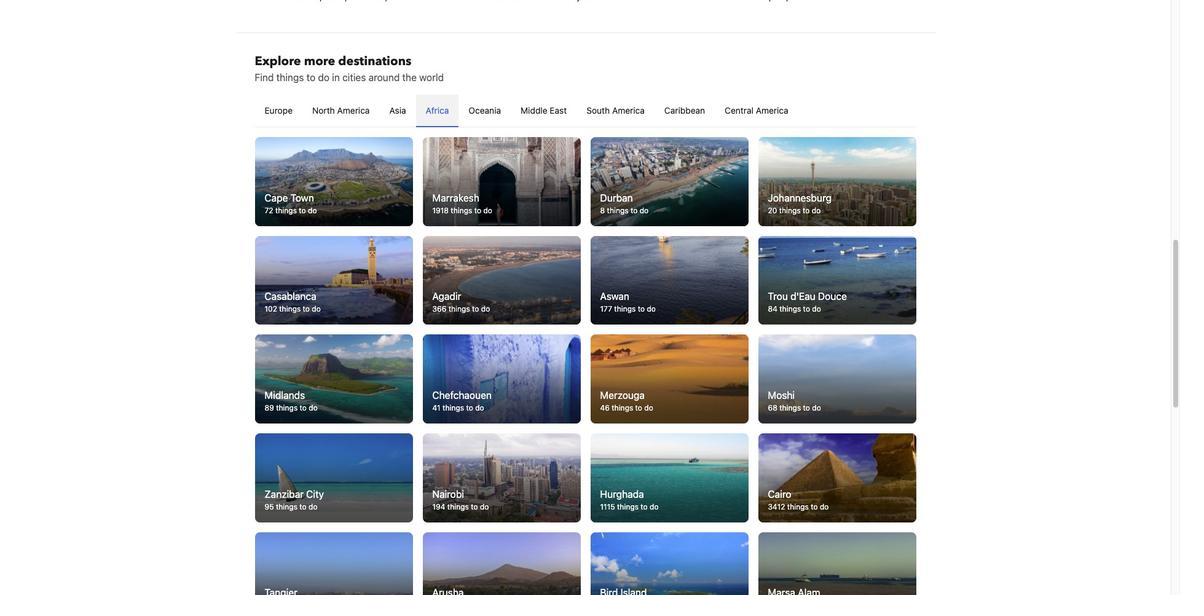 Task type: locate. For each thing, give the bounding box(es) containing it.
do inside johannesburg 20 things to do
[[812, 206, 821, 215]]

moshi image
[[758, 335, 916, 424]]

do for moshi
[[812, 403, 821, 413]]

do
[[318, 72, 330, 83], [308, 206, 317, 215], [483, 206, 492, 215], [640, 206, 649, 215], [812, 206, 821, 215], [312, 305, 321, 314], [481, 305, 490, 314], [647, 305, 656, 314], [812, 305, 821, 314], [309, 403, 318, 413], [475, 403, 484, 413], [645, 403, 653, 413], [812, 403, 821, 413], [309, 502, 318, 511], [480, 502, 489, 511], [650, 502, 659, 511], [820, 502, 829, 511]]

do inside nairobi 194 things to do
[[480, 502, 489, 511]]

things down 'nairobi' at the bottom left of the page
[[447, 502, 469, 511]]

things for agadir
[[449, 305, 470, 314]]

3 america from the left
[[756, 105, 789, 116]]

merzouga image
[[591, 335, 749, 424]]

cities
[[342, 72, 366, 83]]

more
[[304, 53, 335, 70]]

things down durban
[[607, 206, 629, 215]]

do right 194
[[480, 502, 489, 511]]

things down merzouga
[[612, 403, 633, 413]]

do inside agadir 366 things to do
[[481, 305, 490, 314]]

do inside marrakesh 1918 things to do
[[483, 206, 492, 215]]

hurghada 1115 things to do
[[600, 489, 659, 511]]

do inside casablanca 102 things to do
[[312, 305, 321, 314]]

366
[[433, 305, 447, 314]]

do inside the chefchaouen 41 things to do
[[475, 403, 484, 413]]

84
[[768, 305, 778, 314]]

to inside merzouga 46 things to do
[[635, 403, 642, 413]]

things for moshi
[[780, 403, 801, 413]]

things down the chefchaouen
[[443, 403, 464, 413]]

midlands 89 things to do
[[265, 390, 318, 413]]

do down the chefchaouen
[[475, 403, 484, 413]]

north
[[312, 105, 335, 116]]

do down johannesburg on the right top of page
[[812, 206, 821, 215]]

things inside hurghada 1115 things to do
[[617, 502, 639, 511]]

things for durban
[[607, 206, 629, 215]]

cairo
[[768, 489, 792, 500]]

africa
[[426, 105, 449, 116]]

find
[[255, 72, 274, 83]]

do down casablanca
[[312, 305, 321, 314]]

to for nairobi
[[471, 502, 478, 511]]

marrakesh image
[[423, 137, 581, 226]]

africa button
[[416, 95, 459, 127]]

the
[[402, 72, 417, 83]]

in
[[332, 72, 340, 83]]

do for cairo
[[820, 502, 829, 511]]

194
[[433, 502, 445, 511]]

to
[[307, 72, 316, 83], [299, 206, 306, 215], [474, 206, 481, 215], [631, 206, 638, 215], [803, 206, 810, 215], [303, 305, 310, 314], [472, 305, 479, 314], [638, 305, 645, 314], [803, 305, 810, 314], [300, 403, 307, 413], [466, 403, 473, 413], [635, 403, 642, 413], [803, 403, 810, 413], [300, 502, 307, 511], [471, 502, 478, 511], [641, 502, 648, 511], [811, 502, 818, 511]]

zanzibar city 95 things to do
[[265, 489, 324, 511]]

south america button
[[577, 95, 655, 127]]

middle east
[[521, 105, 567, 116]]

to inside johannesburg 20 things to do
[[803, 206, 810, 215]]

marrakesh
[[433, 192, 479, 203]]

things down casablanca
[[279, 305, 301, 314]]

72
[[265, 206, 273, 215]]

chefchaouen 41 things to do
[[433, 390, 492, 413]]

things inside casablanca 102 things to do
[[279, 305, 301, 314]]

things inside durban 8 things to do
[[607, 206, 629, 215]]

cairo 3412 things to do
[[768, 489, 829, 511]]

moshi
[[768, 390, 795, 401]]

46
[[600, 403, 610, 413]]

things down marrakesh
[[451, 206, 472, 215]]

do inside cairo 3412 things to do
[[820, 502, 829, 511]]

things
[[276, 72, 304, 83], [275, 206, 297, 215], [451, 206, 472, 215], [607, 206, 629, 215], [779, 206, 801, 215], [279, 305, 301, 314], [449, 305, 470, 314], [614, 305, 636, 314], [780, 305, 801, 314], [276, 403, 298, 413], [443, 403, 464, 413], [612, 403, 633, 413], [780, 403, 801, 413], [276, 502, 298, 511], [447, 502, 469, 511], [617, 502, 639, 511], [787, 502, 809, 511]]

to for chefchaouen
[[466, 403, 473, 413]]

nairobi image
[[423, 433, 581, 522]]

america inside "north america" button
[[337, 105, 370, 116]]

asia button
[[380, 95, 416, 127]]

do right 366
[[481, 305, 490, 314]]

midlands
[[265, 390, 305, 401]]

8
[[600, 206, 605, 215]]

to inside midlands 89 things to do
[[300, 403, 307, 413]]

cape town 72 things to do
[[265, 192, 317, 215]]

to inside moshi 68 things to do
[[803, 403, 810, 413]]

things down aswan
[[614, 305, 636, 314]]

to for marrakesh
[[474, 206, 481, 215]]

things for merzouga
[[612, 403, 633, 413]]

middle
[[521, 105, 548, 116]]

do right 3412
[[820, 502, 829, 511]]

things down zanzibar
[[276, 502, 298, 511]]

america inside 'south america' button
[[612, 105, 645, 116]]

things for cairo
[[787, 502, 809, 511]]

to down the d'eau
[[803, 305, 810, 314]]

to right 68
[[803, 403, 810, 413]]

things inside nairobi 194 things to do
[[447, 502, 469, 511]]

america for south america
[[612, 105, 645, 116]]

things right 3412
[[787, 502, 809, 511]]

things inside cairo 3412 things to do
[[787, 502, 809, 511]]

to right 366
[[472, 305, 479, 314]]

to down city
[[300, 502, 307, 511]]

things inside moshi 68 things to do
[[780, 403, 801, 413]]

to inside casablanca 102 things to do
[[303, 305, 310, 314]]

to for cairo
[[811, 502, 818, 511]]

do for midlands
[[309, 403, 318, 413]]

things down johannesburg on the right top of page
[[779, 206, 801, 215]]

do right 8 at the top of the page
[[640, 206, 649, 215]]

do down merzouga
[[645, 403, 653, 413]]

north america
[[312, 105, 370, 116]]

things inside trou d'eau douce 84 things to do
[[780, 305, 801, 314]]

moshi 68 things to do
[[768, 390, 821, 413]]

durban
[[600, 192, 633, 203]]

do for chefchaouen
[[475, 403, 484, 413]]

do inside midlands 89 things to do
[[309, 403, 318, 413]]

hurghada image
[[591, 433, 749, 522]]

tab list containing europe
[[255, 95, 916, 128]]

trou d'eau douce 84 things to do
[[768, 291, 847, 314]]

things inside explore more destinations find things to do in cities around the world
[[276, 72, 304, 83]]

things for aswan
[[614, 305, 636, 314]]

0 horizontal spatial america
[[337, 105, 370, 116]]

things right 84
[[780, 305, 801, 314]]

1 america from the left
[[337, 105, 370, 116]]

to down midlands
[[300, 403, 307, 413]]

casablanca 102 things to do
[[265, 291, 321, 314]]

things down moshi
[[780, 403, 801, 413]]

68
[[768, 403, 778, 413]]

casablanca
[[265, 291, 316, 302]]

1918
[[433, 206, 449, 215]]

do inside moshi 68 things to do
[[812, 403, 821, 413]]

to down johannesburg on the right top of page
[[803, 206, 810, 215]]

do for marrakesh
[[483, 206, 492, 215]]

41
[[433, 403, 441, 413]]

2 america from the left
[[612, 105, 645, 116]]

things inside agadir 366 things to do
[[449, 305, 470, 314]]

things inside merzouga 46 things to do
[[612, 403, 633, 413]]

around
[[369, 72, 400, 83]]

east
[[550, 105, 567, 116]]

to for johannesburg
[[803, 206, 810, 215]]

things for marrakesh
[[451, 206, 472, 215]]

middle east button
[[511, 95, 577, 127]]

to right 194
[[471, 502, 478, 511]]

agadir
[[433, 291, 461, 302]]

to for merzouga
[[635, 403, 642, 413]]

central
[[725, 105, 754, 116]]

do inside merzouga 46 things to do
[[645, 403, 653, 413]]

america right south
[[612, 105, 645, 116]]

102
[[265, 305, 277, 314]]

to down the chefchaouen
[[466, 403, 473, 413]]

do right 1918
[[483, 206, 492, 215]]

do for durban
[[640, 206, 649, 215]]

to right 3412
[[811, 502, 818, 511]]

to right 177
[[638, 305, 645, 314]]

tab list
[[255, 95, 916, 128]]

to inside aswan 177 things to do
[[638, 305, 645, 314]]

do for aswan
[[647, 305, 656, 314]]

marsa alam image
[[758, 532, 916, 595]]

nairobi
[[433, 489, 464, 500]]

america right the central
[[756, 105, 789, 116]]

to inside durban 8 things to do
[[631, 206, 638, 215]]

things down explore
[[276, 72, 304, 83]]

do inside trou d'eau douce 84 things to do
[[812, 305, 821, 314]]

things inside marrakesh 1918 things to do
[[451, 206, 472, 215]]

do inside hurghada 1115 things to do
[[650, 502, 659, 511]]

to for agadir
[[472, 305, 479, 314]]

things down hurghada
[[617, 502, 639, 511]]

things inside johannesburg 20 things to do
[[779, 206, 801, 215]]

agadir image
[[423, 236, 581, 325]]

do down city
[[309, 502, 318, 511]]

do down the d'eau
[[812, 305, 821, 314]]

to inside cairo 3412 things to do
[[811, 502, 818, 511]]

to inside cape town 72 things to do
[[299, 206, 306, 215]]

to inside nairobi 194 things to do
[[471, 502, 478, 511]]

do down town
[[308, 206, 317, 215]]

to inside explore more destinations find things to do in cities around the world
[[307, 72, 316, 83]]

do inside aswan 177 things to do
[[647, 305, 656, 314]]

to down the 'more'
[[307, 72, 316, 83]]

do left "in"
[[318, 72, 330, 83]]

do inside durban 8 things to do
[[640, 206, 649, 215]]

to inside hurghada 1115 things to do
[[641, 502, 648, 511]]

things inside aswan 177 things to do
[[614, 305, 636, 314]]

america right north
[[337, 105, 370, 116]]

america
[[337, 105, 370, 116], [612, 105, 645, 116], [756, 105, 789, 116]]

to down durban
[[631, 206, 638, 215]]

america inside central america button
[[756, 105, 789, 116]]

merzouga 46 things to do
[[600, 390, 653, 413]]

to down town
[[299, 206, 306, 215]]

do right 89 on the left of the page
[[309, 403, 318, 413]]

do right 68
[[812, 403, 821, 413]]

1 horizontal spatial america
[[612, 105, 645, 116]]

things for johannesburg
[[779, 206, 801, 215]]

do right 177
[[647, 305, 656, 314]]

things inside the chefchaouen 41 things to do
[[443, 403, 464, 413]]

america for north america
[[337, 105, 370, 116]]

2 horizontal spatial america
[[756, 105, 789, 116]]

do inside zanzibar city 95 things to do
[[309, 502, 318, 511]]

do for casablanca
[[312, 305, 321, 314]]

to down merzouga
[[635, 403, 642, 413]]

cape town image
[[255, 137, 413, 226]]

to down casablanca
[[303, 305, 310, 314]]

america for central america
[[756, 105, 789, 116]]

to down hurghada
[[641, 502, 648, 511]]

to inside agadir 366 things to do
[[472, 305, 479, 314]]

things down 'cape'
[[275, 206, 297, 215]]

things down 'agadir' on the left of the page
[[449, 305, 470, 314]]

to inside marrakesh 1918 things to do
[[474, 206, 481, 215]]

things inside midlands 89 things to do
[[276, 403, 298, 413]]

do right 1115
[[650, 502, 659, 511]]

things down midlands
[[276, 403, 298, 413]]

to inside the chefchaouen 41 things to do
[[466, 403, 473, 413]]

to down marrakesh
[[474, 206, 481, 215]]



Task type: describe. For each thing, give the bounding box(es) containing it.
marrakesh 1918 things to do
[[433, 192, 492, 215]]

things inside zanzibar city 95 things to do
[[276, 502, 298, 511]]

things for hurghada
[[617, 502, 639, 511]]

things for chefchaouen
[[443, 403, 464, 413]]

to for moshi
[[803, 403, 810, 413]]

do inside cape town 72 things to do
[[308, 206, 317, 215]]

north america button
[[303, 95, 380, 127]]

to for durban
[[631, 206, 638, 215]]

europe
[[265, 105, 293, 116]]

89
[[265, 403, 274, 413]]

caribbean button
[[655, 95, 715, 127]]

things for midlands
[[276, 403, 298, 413]]

nairobi 194 things to do
[[433, 489, 489, 511]]

merzouga
[[600, 390, 645, 401]]

95
[[265, 502, 274, 511]]

caribbean
[[665, 105, 705, 116]]

explore more destinations find things to do in cities around the world
[[255, 53, 444, 83]]

to for hurghada
[[641, 502, 648, 511]]

tangier image
[[255, 532, 413, 595]]

do for hurghada
[[650, 502, 659, 511]]

douce
[[818, 291, 847, 302]]

zanzibar city image
[[255, 433, 413, 522]]

city
[[306, 489, 324, 500]]

things for casablanca
[[279, 305, 301, 314]]

cape
[[265, 192, 288, 203]]

south america
[[587, 105, 645, 116]]

things for nairobi
[[447, 502, 469, 511]]

to inside trou d'eau douce 84 things to do
[[803, 305, 810, 314]]

south
[[587, 105, 610, 116]]

things inside cape town 72 things to do
[[275, 206, 297, 215]]

midlands image
[[255, 335, 413, 424]]

do for nairobi
[[480, 502, 489, 511]]

to for casablanca
[[303, 305, 310, 314]]

do for merzouga
[[645, 403, 653, 413]]

oceania button
[[459, 95, 511, 127]]

to for midlands
[[300, 403, 307, 413]]

do for agadir
[[481, 305, 490, 314]]

aswan image
[[591, 236, 749, 325]]

durban 8 things to do
[[600, 192, 649, 215]]

d'eau
[[791, 291, 816, 302]]

town
[[291, 192, 314, 203]]

explore
[[255, 53, 301, 70]]

do for johannesburg
[[812, 206, 821, 215]]

aswan 177 things to do
[[600, 291, 656, 314]]

cairo image
[[758, 433, 916, 522]]

oceania
[[469, 105, 501, 116]]

casablanca image
[[255, 236, 413, 325]]

1115
[[600, 502, 615, 511]]

to for aswan
[[638, 305, 645, 314]]

20
[[768, 206, 777, 215]]

177
[[600, 305, 612, 314]]

asia
[[389, 105, 406, 116]]

to inside zanzibar city 95 things to do
[[300, 502, 307, 511]]

europe button
[[255, 95, 303, 127]]

agadir 366 things to do
[[433, 291, 490, 314]]

3412
[[768, 502, 785, 511]]

johannesburg image
[[758, 137, 916, 226]]

central america button
[[715, 95, 798, 127]]

zanzibar
[[265, 489, 304, 500]]

bird island image
[[591, 532, 749, 595]]

johannesburg 20 things to do
[[768, 192, 832, 215]]

arusha image
[[423, 532, 581, 595]]

trou d'eau douce image
[[758, 236, 916, 325]]

do inside explore more destinations find things to do in cities around the world
[[318, 72, 330, 83]]

aswan
[[600, 291, 630, 302]]

central america
[[725, 105, 789, 116]]

destinations
[[338, 53, 412, 70]]

chefchaouen image
[[423, 335, 581, 424]]

trou
[[768, 291, 788, 302]]

johannesburg
[[768, 192, 832, 203]]

chefchaouen
[[433, 390, 492, 401]]

durban image
[[591, 137, 749, 226]]

world
[[419, 72, 444, 83]]

hurghada
[[600, 489, 644, 500]]



Task type: vqa. For each thing, say whether or not it's contained in the screenshot.
things within Marrakesh 1918 things to do
yes



